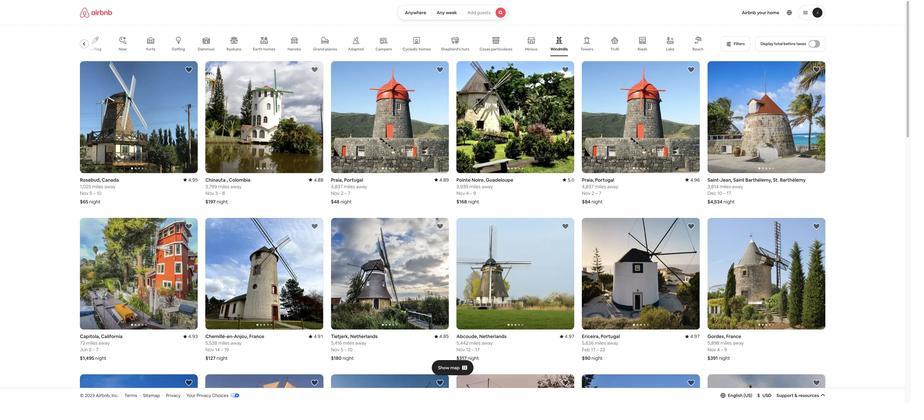 Task type: vqa. For each thing, say whether or not it's contained in the screenshot.
Tietjerk, Netherlands 5,416 miles away Nov 5 – 10 $180 night
yes



Task type: describe. For each thing, give the bounding box(es) containing it.
feb
[[582, 347, 590, 353]]

© 2023 airbnb, inc. ·
[[80, 393, 122, 399]]

sitemap
[[143, 393, 160, 399]]

night inside chemillé-en-anjou, france 5,538 miles away nov 14 – 19 $127 night
[[217, 356, 228, 362]]

add to wishlist: nazaré, portugal image
[[436, 380, 444, 388]]

your
[[187, 393, 196, 399]]

4.89 out of 5 average rating image
[[435, 177, 449, 183]]

– inside rosebud, canada 1,025 miles away nov 5 – 10 $65 night
[[93, 190, 96, 196]]

$84
[[582, 199, 591, 205]]

pianos
[[325, 47, 337, 52]]

map
[[451, 366, 460, 371]]

– inside "praia, portugal 4,837 miles away nov 2 – 7 $48 night"
[[344, 190, 347, 196]]

22
[[600, 347, 606, 353]]

add to wishlist: peniche, portugal image
[[562, 380, 570, 388]]

4.85
[[440, 334, 449, 340]]

miles inside praia, portugal 4,837 miles away nov 2 – 7 $84 night
[[595, 184, 606, 190]]

windmills
[[551, 47, 568, 52]]

night inside tietjerk, netherlands 5,416 miles away nov 5 – 10 $180 night
[[343, 356, 354, 362]]

4 inside pointe noire, guadeloupe 3,939 miles away nov 4 – 9 $168 night
[[466, 190, 469, 196]]

5,898
[[708, 341, 720, 347]]

praia, portugal 4,837 miles away nov 2 – 7 $84 night
[[582, 177, 619, 205]]

praia, for praia, portugal 4,837 miles away nov 2 – 7 $48 night
[[331, 177, 343, 183]]

$180
[[331, 356, 342, 362]]

privacy link
[[166, 393, 181, 399]]

miles inside "praia, portugal 4,837 miles away nov 2 – 7 $48 night"
[[344, 184, 355, 190]]

miles inside tietjerk, netherlands 5,416 miles away nov 5 – 10 $180 night
[[343, 341, 354, 347]]

display total before taxes
[[761, 41, 807, 46]]

rosebud, canada 1,025 miles away nov 5 – 10 $65 night
[[80, 177, 119, 205]]

5 for 5,416
[[341, 347, 343, 353]]

st.
[[773, 177, 779, 183]]

add to wishlist: capitola, california image
[[185, 223, 193, 231]]

4.95 out of 5 average rating image
[[183, 177, 198, 183]]

– inside tietjerk, netherlands 5,416 miles away nov 5 – 10 $180 night
[[344, 347, 347, 353]]

12
[[466, 347, 471, 353]]

anywhere button
[[397, 5, 432, 20]]

4.97 for abcoude, netherlands 5,442 miles away nov 12 – 17 $317 night
[[565, 334, 575, 340]]

away inside the abcoude, netherlands 5,442 miles away nov 12 – 17 $317 night
[[482, 341, 493, 347]]

7 for $1,495
[[96, 347, 99, 353]]

california
[[101, 334, 123, 340]]

night inside the abcoude, netherlands 5,442 miles away nov 12 – 17 $317 night
[[468, 356, 479, 362]]

casas
[[480, 47, 490, 52]]

capitola, california 72 miles away jun 2 – 7 $1,495 night
[[80, 334, 123, 362]]

guadeloupe
[[486, 177, 514, 183]]

5 for 1,025
[[90, 190, 92, 196]]

3,814
[[708, 184, 719, 190]]

adapted
[[348, 47, 364, 52]]

$391
[[708, 356, 718, 362]]

portugal for ericeira, portugal 5,626 miles away feb 17 – 22 $90 night
[[601, 334, 620, 340]]

nov for rosebud, canada 1,025 miles away nov 5 – 10 $65 night
[[80, 190, 89, 196]]

4.97 for ericeira, portugal 5,626 miles away feb 17 – 22 $90 night
[[691, 334, 700, 340]]

$168
[[457, 199, 467, 205]]

add to wishlist: aveleira, portugal image
[[813, 380, 821, 388]]

home
[[768, 10, 780, 15]]

5.0 out of 5 average rating image
[[563, 177, 575, 183]]

abcoude,
[[457, 334, 479, 340]]

support
[[777, 393, 794, 399]]

ryokans
[[227, 47, 242, 52]]

4 inside gordes, france 5,898 miles away nov 4 – 9 $391 night
[[718, 347, 720, 353]]

homes for earth homes
[[263, 47, 275, 52]]

anywhere
[[405, 10, 426, 15]]

airbnb
[[742, 10, 757, 15]]

miles inside chemillé-en-anjou, france 5,538 miles away nov 14 – 19 $127 night
[[218, 341, 230, 347]]

portugal for praia, portugal 4,837 miles away nov 2 – 7 $84 night
[[595, 177, 615, 183]]

beach
[[693, 47, 704, 52]]

4.89
[[440, 177, 449, 183]]

privacy inside your privacy choices link
[[197, 393, 211, 399]]

1 privacy from the left
[[166, 393, 181, 399]]

– inside chemillé-en-anjou, france 5,538 miles away nov 14 – 19 $127 night
[[221, 347, 223, 353]]

minsus
[[526, 47, 538, 52]]

8
[[222, 190, 225, 196]]

saint-jean, saint barthélemy, st. barthélemy 3,814 miles away dec 10 – 17 $4,534 night
[[708, 177, 806, 205]]

colombia
[[229, 177, 250, 183]]

resources
[[799, 393, 820, 399]]

campers
[[376, 47, 392, 52]]

$1,495
[[80, 356, 94, 362]]

huts
[[462, 47, 470, 52]]

new
[[119, 47, 127, 52]]

miles inside gordes, france 5,898 miles away nov 4 – 9 $391 night
[[721, 341, 732, 347]]

add
[[468, 10, 476, 15]]

add guests button
[[462, 5, 509, 20]]

2 for $48
[[341, 190, 343, 196]]

add to wishlist: saint-jean, saint barthélemy, st. barthélemy image
[[813, 66, 821, 74]]

away inside tietjerk, netherlands 5,416 miles away nov 5 – 10 $180 night
[[356, 341, 367, 347]]

jun
[[80, 347, 88, 353]]

gordes, france 5,898 miles away nov 4 – 9 $391 night
[[708, 334, 744, 362]]

17 inside the abcoude, netherlands 5,442 miles away nov 12 – 17 $317 night
[[475, 347, 480, 353]]

display total before taxes button
[[756, 36, 826, 52]]

add to wishlist: ericeira, portugal image
[[688, 223, 695, 231]]

away inside pointe noire, guadeloupe 3,939 miles away nov 4 – 9 $168 night
[[482, 184, 493, 190]]

2 · from the left
[[140, 393, 141, 399]]

saint-
[[708, 177, 721, 183]]

miles inside capitola, california 72 miles away jun 2 – 7 $1,495 night
[[86, 341, 98, 347]]

miles inside pointe noire, guadeloupe 3,939 miles away nov 4 – 9 $168 night
[[470, 184, 481, 190]]

chemillé-
[[206, 334, 227, 340]]

4.88
[[314, 177, 324, 183]]

night inside capitola, california 72 miles away jun 2 – 7 $1,495 night
[[95, 356, 106, 362]]

4.96
[[691, 177, 700, 183]]

5,442
[[457, 341, 469, 347]]

night inside rosebud, canada 1,025 miles away nov 5 – 10 $65 night
[[89, 199, 101, 205]]

add to wishlist: rosebud, canada image
[[185, 66, 193, 74]]

filters
[[734, 41, 745, 46]]

night inside gordes, france 5,898 miles away nov 4 – 9 $391 night
[[719, 356, 731, 362]]

gordes,
[[708, 334, 726, 340]]

dec
[[708, 190, 717, 196]]

english (us) button
[[721, 393, 753, 399]]

10 for 4.95
[[97, 190, 102, 196]]

add to wishlist: tinos, greece image
[[688, 380, 695, 388]]

10 inside the saint-jean, saint barthélemy, st. barthélemy 3,814 miles away dec 10 – 17 $4,534 night
[[718, 190, 723, 196]]

$317
[[457, 356, 467, 362]]

– inside chinauta , colombia 3,799 miles away nov 3 – 8 $197 night
[[219, 190, 221, 196]]

choices
[[212, 393, 229, 399]]

rosebud,
[[80, 177, 101, 183]]

france inside gordes, france 5,898 miles away nov 4 – 9 $391 night
[[727, 334, 742, 340]]

– inside gordes, france 5,898 miles away nov 4 – 9 $391 night
[[721, 347, 724, 353]]

night inside "praia, portugal 4,837 miles away nov 2 – 7 $48 night"
[[341, 199, 352, 205]]

add to wishlist: korithi, greece image
[[311, 380, 318, 388]]

chemillé-en-anjou, france 5,538 miles away nov 14 – 19 $127 night
[[206, 334, 264, 362]]

nov for praia, portugal 4,837 miles away nov 2 – 7 $84 night
[[582, 190, 591, 196]]

add to wishlist: praia, portugal image
[[436, 66, 444, 74]]

away inside the ericeira, portugal 5,626 miles away feb 17 – 22 $90 night
[[607, 341, 619, 347]]

hanoks
[[288, 47, 301, 52]]

5,626
[[582, 341, 594, 347]]

night inside the ericeira, portugal 5,626 miles away feb 17 – 22 $90 night
[[592, 356, 603, 362]]

9 inside gordes, france 5,898 miles away nov 4 – 9 $391 night
[[725, 347, 727, 353]]

barthélemy
[[780, 177, 806, 183]]

4.88 out of 5 average rating image
[[309, 177, 324, 183]]

4.95
[[188, 177, 198, 183]]

airbnb your home
[[742, 10, 780, 15]]

$65
[[80, 199, 88, 205]]

golfing
[[172, 47, 185, 52]]

guests
[[477, 10, 491, 15]]

portugal for praia, portugal 4,837 miles away nov 2 – 7 $48 night
[[344, 177, 363, 183]]

tietjerk,
[[331, 334, 349, 340]]

17 inside the saint-jean, saint barthélemy, st. barthélemy 3,814 miles away dec 10 – 17 $4,534 night
[[727, 190, 732, 196]]



Task type: locate. For each thing, give the bounding box(es) containing it.
add to wishlist: abcoude, netherlands image
[[562, 223, 570, 231]]

0 horizontal spatial france
[[249, 334, 264, 340]]

·
[[121, 393, 122, 399], [140, 393, 141, 399], [163, 393, 164, 399], [183, 393, 184, 399]]

nov inside chemillé-en-anjou, france 5,538 miles away nov 14 – 19 $127 night
[[206, 347, 214, 353]]

add to wishlist: tietjerk, netherlands image
[[436, 223, 444, 231]]

night down 22
[[592, 356, 603, 362]]

away inside capitola, california 72 miles away jun 2 – 7 $1,495 night
[[99, 341, 110, 347]]

nov down 1,025
[[80, 190, 89, 196]]

homes right earth
[[263, 47, 275, 52]]

1 vertical spatial 5
[[341, 347, 343, 353]]

netherlands for 5,442 miles away
[[480, 334, 507, 340]]

night down the 8
[[217, 199, 228, 205]]

night inside chinauta , colombia 3,799 miles away nov 3 – 8 $197 night
[[217, 199, 228, 205]]

–
[[93, 190, 96, 196], [219, 190, 221, 196], [470, 190, 473, 196], [596, 190, 598, 196], [344, 190, 347, 196], [724, 190, 726, 196], [93, 347, 95, 353], [221, 347, 223, 353], [472, 347, 474, 353], [597, 347, 599, 353], [344, 347, 347, 353], [721, 347, 724, 353]]

– inside the ericeira, portugal 5,626 miles away feb 17 – 22 $90 night
[[597, 347, 599, 353]]

– inside praia, portugal 4,837 miles away nov 2 – 7 $84 night
[[596, 190, 598, 196]]

earth homes
[[253, 47, 275, 52]]

2 inside praia, portugal 4,837 miles away nov 2 – 7 $84 night
[[592, 190, 595, 196]]

nov down 5,538
[[206, 347, 214, 353]]

yurts
[[146, 47, 155, 52]]

dammusi
[[198, 47, 215, 52]]

your
[[757, 10, 767, 15]]

4.96 out of 5 average rating image
[[686, 177, 700, 183]]

filters button
[[721, 36, 751, 52]]

english
[[728, 393, 743, 399]]

· left your
[[183, 393, 184, 399]]

nov inside rosebud, canada 1,025 miles away nov 5 – 10 $65 night
[[80, 190, 89, 196]]

nov down "5,898"
[[708, 347, 716, 353]]

usd
[[763, 393, 772, 399]]

nov inside chinauta , colombia 3,799 miles away nov 3 – 8 $197 night
[[206, 190, 214, 196]]

nov inside gordes, france 5,898 miles away nov 4 – 9 $391 night
[[708, 347, 716, 353]]

3
[[215, 190, 218, 196]]

away inside chemillé-en-anjou, france 5,538 miles away nov 14 – 19 $127 night
[[231, 341, 242, 347]]

2 4,837 from the left
[[331, 184, 343, 190]]

nov
[[80, 190, 89, 196], [206, 190, 214, 196], [457, 190, 465, 196], [582, 190, 591, 196], [331, 190, 340, 196], [206, 347, 214, 353], [457, 347, 465, 353], [331, 347, 340, 353], [708, 347, 716, 353]]

7 inside "praia, portugal 4,837 miles away nov 2 – 7 $48 night"
[[348, 190, 350, 196]]

0 horizontal spatial 17
[[475, 347, 480, 353]]

· right terms
[[140, 393, 141, 399]]

$4,534
[[708, 199, 723, 205]]

netherlands inside the abcoude, netherlands 5,442 miles away nov 12 – 17 $317 night
[[480, 334, 507, 340]]

5 inside tietjerk, netherlands 5,416 miles away nov 5 – 10 $180 night
[[341, 347, 343, 353]]

17
[[727, 190, 732, 196], [475, 347, 480, 353], [591, 347, 596, 353]]

0 vertical spatial 4
[[466, 190, 469, 196]]

1 horizontal spatial 7
[[348, 190, 350, 196]]

group containing shepherd's huts
[[80, 32, 714, 56]]

nov inside the abcoude, netherlands 5,442 miles away nov 12 – 17 $317 night
[[457, 347, 465, 353]]

10 for 4.85
[[348, 347, 353, 353]]

inc.
[[112, 393, 119, 399]]

0 horizontal spatial 2
[[89, 347, 92, 353]]

72
[[80, 341, 85, 347]]

france inside chemillé-en-anjou, france 5,538 miles away nov 14 – 19 $127 night
[[249, 334, 264, 340]]

homes right the cycladic
[[419, 47, 431, 52]]

nov inside pointe noire, guadeloupe 3,939 miles away nov 4 – 9 $168 night
[[457, 190, 465, 196]]

2 horizontal spatial 17
[[727, 190, 732, 196]]

4.85 out of 5 average rating image
[[435, 334, 449, 340]]

2
[[592, 190, 595, 196], [341, 190, 343, 196], [89, 347, 92, 353]]

0 horizontal spatial 10
[[97, 190, 102, 196]]

1 horizontal spatial privacy
[[197, 393, 211, 399]]

©
[[80, 393, 84, 399]]

portugal
[[595, 177, 615, 183], [344, 177, 363, 183], [601, 334, 620, 340]]

france right "gordes,"
[[727, 334, 742, 340]]

2 privacy from the left
[[197, 393, 211, 399]]

2 horizontal spatial 10
[[718, 190, 723, 196]]

nov for tietjerk, netherlands 5,416 miles away nov 5 – 10 $180 night
[[331, 347, 340, 353]]

away
[[104, 184, 116, 190], [231, 184, 242, 190], [482, 184, 493, 190], [607, 184, 619, 190], [356, 184, 367, 190], [732, 184, 744, 190], [99, 341, 110, 347], [231, 341, 242, 347], [482, 341, 493, 347], [607, 341, 619, 347], [356, 341, 367, 347], [733, 341, 744, 347]]

(us)
[[744, 393, 753, 399]]

show
[[438, 366, 450, 371]]

4 down "5,898"
[[718, 347, 720, 353]]

0 horizontal spatial 4
[[466, 190, 469, 196]]

netherlands right abcoude,
[[480, 334, 507, 340]]

0 horizontal spatial 5
[[90, 190, 92, 196]]

portugal inside praia, portugal 4,837 miles away nov 2 – 7 $84 night
[[595, 177, 615, 183]]

add to wishlist: chinauta , colombia image
[[311, 66, 318, 74]]

away inside rosebud, canada 1,025 miles away nov 5 – 10 $65 night
[[104, 184, 116, 190]]

particulares
[[491, 47, 513, 52]]

1 4.97 from the left
[[565, 334, 575, 340]]

4,837 inside "praia, portugal 4,837 miles away nov 2 – 7 $48 night"
[[331, 184, 343, 190]]

night right $168
[[468, 199, 479, 205]]

4.97
[[565, 334, 575, 340], [691, 334, 700, 340]]

1 france from the left
[[249, 334, 264, 340]]

night right $48
[[341, 199, 352, 205]]

2 france from the left
[[727, 334, 742, 340]]

10 down "rosebud,"
[[97, 190, 102, 196]]

add to wishlist: imerovigli, greece image
[[185, 380, 193, 388]]

praia, right 5.0
[[582, 177, 594, 183]]

praia, for praia, portugal 4,837 miles away nov 2 – 7 $84 night
[[582, 177, 594, 183]]

· right inc.
[[121, 393, 122, 399]]

1 horizontal spatial 10
[[348, 347, 353, 353]]

nov for abcoude, netherlands 5,442 miles away nov 12 – 17 $317 night
[[457, 347, 465, 353]]

riads
[[638, 47, 648, 52]]

nov down 3,939
[[457, 190, 465, 196]]

praia, inside praia, portugal 4,837 miles away nov 2 – 7 $84 night
[[582, 177, 594, 183]]

add to wishlist: chemillé-en-anjou, france image
[[311, 223, 318, 231]]

ericeira,
[[582, 334, 600, 340]]

4.93 out of 5 average rating image
[[183, 334, 198, 340]]

17 down jean,
[[727, 190, 732, 196]]

grand
[[313, 47, 325, 52]]

night inside the saint-jean, saint barthélemy, st. barthélemy 3,814 miles away dec 10 – 17 $4,534 night
[[724, 199, 735, 205]]

nov inside "praia, portugal 4,837 miles away nov 2 – 7 $48 night"
[[331, 190, 340, 196]]

0 horizontal spatial 4.97
[[565, 334, 575, 340]]

3,939
[[457, 184, 469, 190]]

add to wishlist: praia, portugal image
[[688, 66, 695, 74]]

2 inside capitola, california 72 miles away jun 2 – 7 $1,495 night
[[89, 347, 92, 353]]

2 4.97 out of 5 average rating image from the left
[[686, 334, 700, 340]]

5 inside rosebud, canada 1,025 miles away nov 5 – 10 $65 night
[[90, 190, 92, 196]]

– inside the abcoude, netherlands 5,442 miles away nov 12 – 17 $317 night
[[472, 347, 474, 353]]

1 horizontal spatial 4,837
[[582, 184, 594, 190]]

0 vertical spatial 9
[[474, 190, 476, 196]]

0 horizontal spatial 4.97 out of 5 average rating image
[[560, 334, 575, 340]]

5 down 1,025
[[90, 190, 92, 196]]

1 horizontal spatial praia,
[[582, 177, 594, 183]]

1 · from the left
[[121, 393, 122, 399]]

any
[[437, 10, 445, 15]]

support & resources button
[[777, 393, 826, 399]]

7 inside praia, portugal 4,837 miles away nov 2 – 7 $84 night
[[599, 190, 602, 196]]

jean,
[[721, 177, 733, 183]]

any week button
[[432, 5, 463, 20]]

night inside pointe noire, guadeloupe 3,939 miles away nov 4 – 9 $168 night
[[468, 199, 479, 205]]

0 horizontal spatial praia,
[[331, 177, 343, 183]]

night right $65
[[89, 199, 101, 205]]

5 down 5,416
[[341, 347, 343, 353]]

1 horizontal spatial 5
[[341, 347, 343, 353]]

5,416
[[331, 341, 342, 347]]

tietjerk, netherlands 5,416 miles away nov 5 – 10 $180 night
[[331, 334, 378, 362]]

nov up $84
[[582, 190, 591, 196]]

4.97 out of 5 average rating image for abcoude, netherlands 5,442 miles away nov 12 – 17 $317 night
[[560, 334, 575, 340]]

before
[[784, 41, 796, 46]]

7 inside capitola, california 72 miles away jun 2 – 7 $1,495 night
[[96, 347, 99, 353]]

1 horizontal spatial netherlands
[[480, 334, 507, 340]]

nov up $48
[[331, 190, 340, 196]]

– inside pointe noire, guadeloupe 3,939 miles away nov 4 – 9 $168 night
[[470, 190, 473, 196]]

privacy left your
[[166, 393, 181, 399]]

2 for $84
[[592, 190, 595, 196]]

$90
[[582, 356, 591, 362]]

1 horizontal spatial 2
[[341, 190, 343, 196]]

4.91
[[314, 334, 324, 340]]

away inside "praia, portugal 4,837 miles away nov 2 – 7 $48 night"
[[356, 184, 367, 190]]

1 horizontal spatial homes
[[419, 47, 431, 52]]

none search field containing anywhere
[[397, 5, 509, 20]]

2 homes from the left
[[419, 47, 431, 52]]

2 praia, from the left
[[331, 177, 343, 183]]

– inside the saint-jean, saint barthélemy, st. barthélemy 3,814 miles away dec 10 – 17 $4,534 night
[[724, 190, 726, 196]]

ericeira, portugal 5,626 miles away feb 17 – 22 $90 night
[[582, 334, 620, 362]]

nov inside praia, portugal 4,837 miles away nov 2 – 7 $84 night
[[582, 190, 591, 196]]

privacy
[[166, 393, 181, 399], [197, 393, 211, 399]]

4 down 3,939
[[466, 190, 469, 196]]

chinauta , colombia 3,799 miles away nov 3 – 8 $197 night
[[206, 177, 250, 205]]

0 horizontal spatial netherlands
[[350, 334, 378, 340]]

4.97 left "gordes,"
[[691, 334, 700, 340]]

canada
[[102, 177, 119, 183]]

4.97 out of 5 average rating image for ericeira, portugal 5,626 miles away feb 17 – 22 $90 night
[[686, 334, 700, 340]]

4
[[466, 190, 469, 196], [718, 347, 720, 353]]

miles inside rosebud, canada 1,025 miles away nov 5 – 10 $65 night
[[92, 184, 103, 190]]

airbnb,
[[96, 393, 111, 399]]

terms link
[[125, 393, 137, 399]]

4.97 out of 5 average rating image left ericeira,
[[560, 334, 575, 340]]

nov left 3
[[206, 190, 214, 196]]

any week
[[437, 10, 457, 15]]

noire,
[[472, 177, 485, 183]]

0 horizontal spatial 4,837
[[331, 184, 343, 190]]

netherlands inside tietjerk, netherlands 5,416 miles away nov 5 – 10 $180 night
[[350, 334, 378, 340]]

night right $84
[[592, 199, 603, 205]]

add to wishlist: gordes, france image
[[813, 223, 821, 231]]

1 horizontal spatial 4
[[718, 347, 720, 353]]

miles inside chinauta , colombia 3,799 miles away nov 3 – 8 $197 night
[[218, 184, 229, 190]]

4,837 up $84
[[582, 184, 594, 190]]

away inside praia, portugal 4,837 miles away nov 2 – 7 $84 night
[[607, 184, 619, 190]]

10 inside tietjerk, netherlands 5,416 miles away nov 5 – 10 $180 night
[[348, 347, 353, 353]]

9 down "noire,"
[[474, 190, 476, 196]]

total
[[775, 41, 783, 46]]

10 inside rosebud, canada 1,025 miles away nov 5 – 10 $65 night
[[97, 190, 102, 196]]

1 horizontal spatial 4.97 out of 5 average rating image
[[686, 334, 700, 340]]

5,538
[[206, 341, 217, 347]]

1 vertical spatial 9
[[725, 347, 727, 353]]

2 4.97 from the left
[[691, 334, 700, 340]]

add to wishlist: pointe noire, guadeloupe image
[[562, 66, 570, 74]]

france right anjou,
[[249, 334, 264, 340]]

&
[[795, 393, 798, 399]]

display
[[761, 41, 774, 46]]

2 for $1,495
[[89, 347, 92, 353]]

1 horizontal spatial 4.97
[[691, 334, 700, 340]]

netherlands right tietjerk,
[[350, 334, 378, 340]]

– inside capitola, california 72 miles away jun 2 – 7 $1,495 night
[[93, 347, 95, 353]]

away inside gordes, france 5,898 miles away nov 4 – 9 $391 night
[[733, 341, 744, 347]]

english (us)
[[728, 393, 753, 399]]

1 horizontal spatial 17
[[591, 347, 596, 353]]

4.97 out of 5 average rating image left "gordes,"
[[686, 334, 700, 340]]

1 horizontal spatial france
[[727, 334, 742, 340]]

nov for praia, portugal 4,837 miles away nov 2 – 7 $48 night
[[331, 190, 340, 196]]

7 for $48
[[348, 190, 350, 196]]

4.97 left ericeira,
[[565, 334, 575, 340]]

terms
[[125, 393, 137, 399]]

2 inside "praia, portugal 4,837 miles away nov 2 – 7 $48 night"
[[341, 190, 343, 196]]

miles inside the abcoude, netherlands 5,442 miles away nov 12 – 17 $317 night
[[470, 341, 481, 347]]

shepherd's huts
[[441, 47, 470, 52]]

night inside praia, portugal 4,837 miles away nov 2 – 7 $84 night
[[592, 199, 603, 205]]

4,837 for praia, portugal 4,837 miles away nov 2 – 7 $84 night
[[582, 184, 594, 190]]

night right '$4,534'
[[724, 199, 735, 205]]

support & resources
[[777, 393, 820, 399]]

10 down tietjerk,
[[348, 347, 353, 353]]

night right $180
[[343, 356, 354, 362]]

night right the "$1,495"
[[95, 356, 106, 362]]

1 netherlands from the left
[[480, 334, 507, 340]]

1 4.97 out of 5 average rating image from the left
[[560, 334, 575, 340]]

group
[[80, 32, 714, 56], [80, 61, 198, 173], [206, 61, 324, 173], [331, 61, 449, 173], [457, 61, 575, 173], [582, 61, 700, 173], [708, 61, 826, 173], [80, 218, 198, 330], [206, 218, 324, 330], [331, 218, 449, 330], [457, 218, 575, 330], [582, 218, 700, 330], [708, 218, 826, 330], [80, 375, 198, 404], [206, 375, 324, 404], [331, 375, 449, 404], [457, 375, 575, 404], [582, 375, 700, 404], [708, 375, 826, 404]]

lake
[[666, 47, 675, 52]]

away inside the saint-jean, saint barthélemy, st. barthélemy 3,814 miles away dec 10 – 17 $4,534 night
[[732, 184, 744, 190]]

0 horizontal spatial homes
[[263, 47, 275, 52]]

4.91 out of 5 average rating image
[[309, 334, 324, 340]]

night right $391
[[719, 356, 731, 362]]

3 · from the left
[[163, 393, 164, 399]]

0 horizontal spatial 9
[[474, 190, 476, 196]]

0 horizontal spatial 7
[[96, 347, 99, 353]]

7 for $84
[[599, 190, 602, 196]]

10 right dec
[[718, 190, 723, 196]]

1 vertical spatial 4
[[718, 347, 720, 353]]

1 4,837 from the left
[[582, 184, 594, 190]]

homes for cycladic homes
[[419, 47, 431, 52]]

1,025
[[80, 184, 91, 190]]

1 homes from the left
[[263, 47, 275, 52]]

None search field
[[397, 5, 509, 20]]

capitola,
[[80, 334, 100, 340]]

4,837 for praia, portugal 4,837 miles away nov 2 – 7 $48 night
[[331, 184, 343, 190]]

portugal inside the ericeira, portugal 5,626 miles away feb 17 – 22 $90 night
[[601, 334, 620, 340]]

4,837 inside praia, portugal 4,837 miles away nov 2 – 7 $84 night
[[582, 184, 594, 190]]

4,837 up $48
[[331, 184, 343, 190]]

$127
[[206, 356, 216, 362]]

10
[[97, 190, 102, 196], [718, 190, 723, 196], [348, 347, 353, 353]]

surfing
[[89, 47, 101, 52]]

2 horizontal spatial 7
[[599, 190, 602, 196]]

profile element
[[516, 0, 826, 25]]

4 · from the left
[[183, 393, 184, 399]]

praia, right 4.88
[[331, 177, 343, 183]]

9 inside pointe noire, guadeloupe 3,939 miles away nov 4 – 9 $168 night
[[474, 190, 476, 196]]

nov down 5,416
[[331, 347, 340, 353]]

0 vertical spatial 5
[[90, 190, 92, 196]]

17 inside the ericeira, portugal 5,626 miles away feb 17 – 22 $90 night
[[591, 347, 596, 353]]

2 horizontal spatial 2
[[592, 190, 595, 196]]

night down 12
[[468, 356, 479, 362]]

2 netherlands from the left
[[350, 334, 378, 340]]

$
[[758, 393, 760, 399]]

chinauta
[[206, 177, 226, 183]]

9 down "gordes,"
[[725, 347, 727, 353]]

9
[[474, 190, 476, 196], [725, 347, 727, 353]]

taxes
[[797, 41, 807, 46]]

nov for gordes, france 5,898 miles away nov 4 – 9 $391 night
[[708, 347, 716, 353]]

1 praia, from the left
[[582, 177, 594, 183]]

your privacy choices link
[[187, 393, 239, 400]]

privacy right your
[[197, 393, 211, 399]]

earth
[[253, 47, 263, 52]]

· left privacy link
[[163, 393, 164, 399]]

away inside chinauta , colombia 3,799 miles away nov 3 – 8 $197 night
[[231, 184, 242, 190]]

portugal inside "praia, portugal 4,837 miles away nov 2 – 7 $48 night"
[[344, 177, 363, 183]]

nov inside tietjerk, netherlands 5,416 miles away nov 5 – 10 $180 night
[[331, 347, 340, 353]]

miles inside the saint-jean, saint barthélemy, st. barthélemy 3,814 miles away dec 10 – 17 $4,534 night
[[720, 184, 731, 190]]

night
[[89, 199, 101, 205], [217, 199, 228, 205], [468, 199, 479, 205], [592, 199, 603, 205], [341, 199, 352, 205], [724, 199, 735, 205], [95, 356, 106, 362], [217, 356, 228, 362], [468, 356, 479, 362], [592, 356, 603, 362], [343, 356, 354, 362], [719, 356, 731, 362]]

17 right 12
[[475, 347, 480, 353]]

0 horizontal spatial privacy
[[166, 393, 181, 399]]

netherlands for 5,416 miles away
[[350, 334, 378, 340]]

your privacy choices
[[187, 393, 229, 399]]

nov down 5,442
[[457, 347, 465, 353]]

1 horizontal spatial 9
[[725, 347, 727, 353]]

praia, inside "praia, portugal 4,837 miles away nov 2 – 7 $48 night"
[[331, 177, 343, 183]]

night down 19
[[217, 356, 228, 362]]

17 right 'feb'
[[591, 347, 596, 353]]

4.97 out of 5 average rating image
[[560, 334, 575, 340], [686, 334, 700, 340]]

19
[[224, 347, 229, 353]]

miles inside the ericeira, portugal 5,626 miles away feb 17 – 22 $90 night
[[595, 341, 606, 347]]



